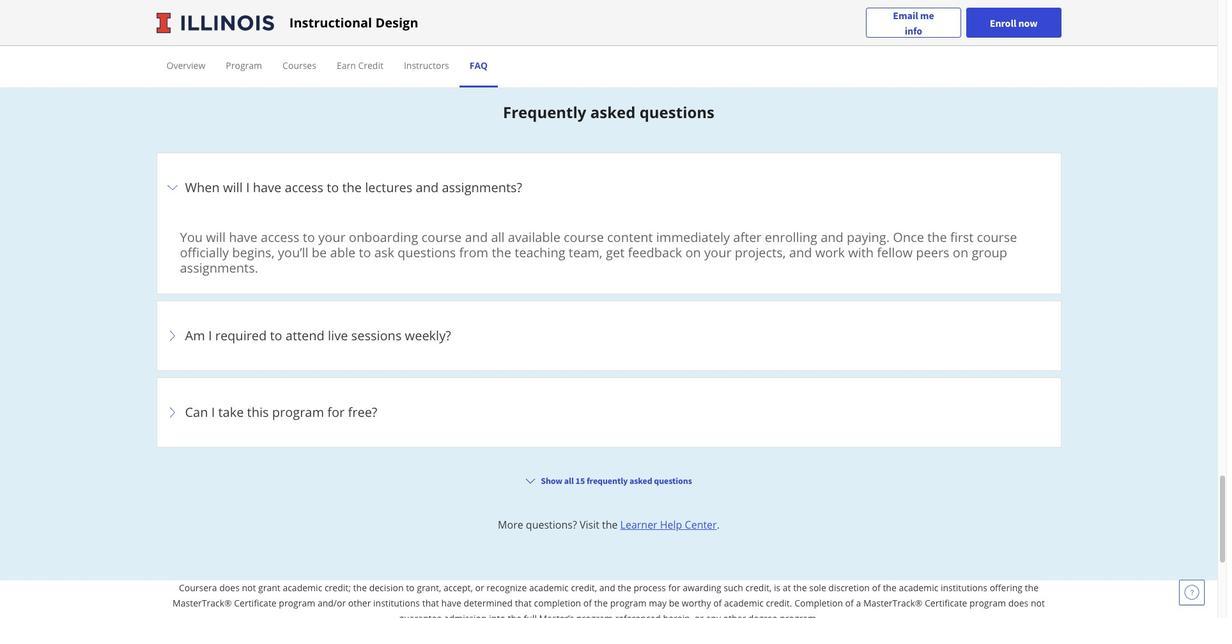 Task type: locate. For each thing, give the bounding box(es) containing it.
mastertrack®
[[173, 598, 232, 610], [864, 598, 923, 610]]

1 horizontal spatial or
[[695, 613, 704, 619]]

when will i have access to the lectures and assignments? button
[[165, 161, 1053, 215]]

guarantee
[[399, 613, 442, 619]]

program up "referenced"
[[610, 598, 647, 610]]

mastertrack® down coursera
[[173, 598, 232, 610]]

all right from
[[491, 229, 505, 246]]

sole
[[809, 582, 826, 595]]

will inside the you will have access to your onboarding course and all available course content immediately after enrolling and paying. once the first course officially begins, you'll be able to ask questions from the teaching team, get feedback on your projects, and work with fellow peers on group assignments.
[[206, 229, 226, 246]]

1 on from the left
[[686, 244, 701, 261]]

of up any at the right bottom of the page
[[713, 598, 722, 610]]

onboarding
[[349, 229, 418, 246]]

list item containing when will i have access to the lectures and assignments?
[[156, 153, 1061, 302]]

chevron right image inside can i take this program for free? dropdown button
[[165, 405, 180, 421]]

1 course from the left
[[422, 229, 462, 246]]

0 vertical spatial have
[[253, 179, 281, 196]]

other
[[348, 598, 371, 610], [723, 613, 746, 619]]

0 vertical spatial does
[[219, 582, 240, 595]]

content
[[607, 229, 653, 246]]

instructors
[[404, 59, 449, 72]]

1 vertical spatial for
[[668, 582, 681, 595]]

1 vertical spatial be
[[669, 598, 680, 610]]

list item
[[156, 153, 1061, 302], [156, 455, 1061, 525], [156, 531, 1061, 602], [156, 608, 1061, 619]]

program right this
[[272, 404, 324, 421]]

1 that from the left
[[422, 598, 439, 610]]

1 vertical spatial questions
[[398, 244, 456, 261]]

is
[[774, 582, 781, 595]]

course
[[422, 229, 462, 246], [564, 229, 604, 246], [977, 229, 1017, 246]]

and left work
[[789, 244, 812, 261]]

other right any at the right bottom of the page
[[723, 613, 746, 619]]

2 course from the left
[[564, 229, 604, 246]]

on right feedback
[[686, 244, 701, 261]]

1 horizontal spatial be
[[669, 598, 680, 610]]

2 chevron right image from the top
[[165, 405, 180, 421]]

accept,
[[444, 582, 473, 595]]

2 vertical spatial i
[[211, 404, 215, 421]]

asked right frequently
[[630, 476, 652, 487]]

be inside the you will have access to your onboarding course and all available course content immediately after enrolling and paying. once the first course officially begins, you'll be able to ask questions from the teaching team, get feedback on your projects, and work with fellow peers on group assignments.
[[312, 244, 327, 261]]

help
[[660, 518, 682, 533]]

1 mastertrack® from the left
[[173, 598, 232, 610]]

will
[[223, 179, 243, 196], [206, 229, 226, 246]]

chevron right image left can
[[165, 405, 180, 421]]

0 horizontal spatial for
[[327, 404, 345, 421]]

can i take this program for free?
[[185, 404, 377, 421]]

1 horizontal spatial credit,
[[746, 582, 772, 595]]

0 horizontal spatial mastertrack®
[[173, 598, 232, 610]]

0 horizontal spatial all
[[491, 229, 505, 246]]

the right completion
[[594, 598, 608, 610]]

and
[[416, 179, 439, 196], [465, 229, 488, 246], [821, 229, 844, 246], [789, 244, 812, 261], [599, 582, 615, 595]]

and left with at the top right
[[821, 229, 844, 246]]

asked
[[590, 102, 636, 123], [630, 476, 652, 487]]

other down credit;
[[348, 598, 371, 610]]

course left get
[[564, 229, 604, 246]]

2 vertical spatial have
[[441, 598, 461, 610]]

questions inside the you will have access to your onboarding course and all available course content immediately after enrolling and paying. once the first course officially begins, you'll be able to ask questions from the teaching team, get feedback on your projects, and work with fellow peers on group assignments.
[[398, 244, 456, 261]]

1 vertical spatial have
[[229, 229, 258, 246]]

to left grant,
[[406, 582, 415, 595]]

0 vertical spatial will
[[223, 179, 243, 196]]

email me info button
[[866, 7, 961, 38]]

design
[[375, 14, 418, 31]]

0 vertical spatial access
[[285, 179, 323, 196]]

chevron right image left when
[[165, 180, 180, 196]]

and inside when will i have access to the lectures and assignments? dropdown button
[[416, 179, 439, 196]]

and right lectures
[[416, 179, 439, 196]]

for left free?
[[327, 404, 345, 421]]

offering
[[990, 582, 1023, 595]]

that down grant,
[[422, 598, 439, 610]]

0 horizontal spatial or
[[475, 582, 484, 595]]

credit, up completion
[[571, 582, 597, 595]]

institutions down decision
[[373, 598, 420, 610]]

4 list item from the top
[[156, 608, 1061, 619]]

0 horizontal spatial course
[[422, 229, 462, 246]]

into
[[489, 613, 506, 619]]

program
[[272, 404, 324, 421], [279, 598, 315, 610], [610, 598, 647, 610], [970, 598, 1006, 610], [576, 613, 613, 619]]

questions inside "dropdown button"
[[654, 476, 692, 487]]

to left lectures
[[327, 179, 339, 196]]

credit, left is
[[746, 582, 772, 595]]

be left able at the left top
[[312, 244, 327, 261]]

1 vertical spatial all
[[564, 476, 574, 487]]

that up full
[[515, 598, 532, 610]]

credit;
[[325, 582, 351, 595]]

program right master's
[[576, 613, 613, 619]]

asked down certificate menu element on the top of the page
[[590, 102, 636, 123]]

projects,
[[735, 244, 786, 261]]

questions
[[640, 102, 715, 123], [398, 244, 456, 261], [654, 476, 692, 487]]

will right when
[[223, 179, 243, 196]]

earn
[[337, 59, 356, 72]]

your left after
[[704, 244, 732, 261]]

live
[[328, 327, 348, 345]]

1 vertical spatial access
[[261, 229, 299, 246]]

0 horizontal spatial that
[[422, 598, 439, 610]]

does right coursera
[[219, 582, 240, 595]]

1 horizontal spatial all
[[564, 476, 574, 487]]

institutions
[[941, 582, 988, 595], [373, 598, 420, 610]]

feedback
[[628, 244, 682, 261]]

i for required
[[208, 327, 212, 345]]

or up the determined
[[475, 582, 484, 595]]

when will i have access to the lectures and assignments?
[[185, 179, 522, 196]]

assignments.
[[180, 260, 258, 277]]

fellow
[[877, 244, 913, 261]]

0 horizontal spatial not
[[242, 582, 256, 595]]

can
[[185, 404, 208, 421]]

program.
[[780, 613, 819, 619]]

for
[[327, 404, 345, 421], [668, 582, 681, 595]]

i right when
[[246, 179, 250, 196]]

process
[[634, 582, 666, 595]]

your right you'll
[[318, 229, 346, 246]]

faq link
[[470, 59, 488, 72]]

master's
[[539, 613, 574, 619]]

credit
[[358, 59, 383, 72]]

learner help center link
[[620, 518, 717, 533]]

1 vertical spatial asked
[[630, 476, 652, 487]]

for right process
[[668, 582, 681, 595]]

institutions left offering
[[941, 582, 988, 595]]

i inside "dropdown button"
[[208, 327, 212, 345]]

show
[[541, 476, 563, 487]]

herein,
[[663, 613, 692, 619]]

instructional design
[[289, 14, 418, 31]]

access inside the you will have access to your onboarding course and all available course content immediately after enrolling and paying. once the first course officially begins, you'll be able to ask questions from the teaching team, get feedback on your projects, and work with fellow peers on group assignments.
[[261, 229, 299, 246]]

from
[[459, 244, 489, 261]]

0 horizontal spatial on
[[686, 244, 701, 261]]

0 vertical spatial chevron right image
[[165, 180, 180, 196]]

i right can
[[211, 404, 215, 421]]

all left the 15
[[564, 476, 574, 487]]

1 horizontal spatial that
[[515, 598, 532, 610]]

am i required to attend live sessions weekly? list item
[[156, 301, 1061, 371]]

1 horizontal spatial for
[[668, 582, 681, 595]]

mastertrack® right a
[[864, 598, 923, 610]]

certificate
[[234, 598, 277, 610], [925, 598, 967, 610]]

1 list item from the top
[[156, 153, 1061, 302]]

1 horizontal spatial not
[[1031, 598, 1045, 610]]

credit,
[[571, 582, 597, 595], [746, 582, 772, 595]]

0 vertical spatial or
[[475, 582, 484, 595]]

to left attend
[[270, 327, 282, 345]]

i right am
[[208, 327, 212, 345]]

2 horizontal spatial course
[[977, 229, 1017, 246]]

1 vertical spatial other
[[723, 613, 746, 619]]

or
[[475, 582, 484, 595], [695, 613, 704, 619]]

to
[[327, 179, 339, 196], [303, 229, 315, 246], [359, 244, 371, 261], [270, 327, 282, 345], [406, 582, 415, 595]]

i inside "list item"
[[211, 404, 215, 421]]

will inside when will i have access to the lectures and assignments? dropdown button
[[223, 179, 243, 196]]

1 vertical spatial institutions
[[373, 598, 420, 610]]

2 list item from the top
[[156, 455, 1061, 525]]

does down offering
[[1009, 598, 1029, 610]]

course right first
[[977, 229, 1017, 246]]

0 vertical spatial be
[[312, 244, 327, 261]]

1 vertical spatial does
[[1009, 598, 1029, 610]]

to inside "dropdown button"
[[270, 327, 282, 345]]

of
[[872, 582, 881, 595], [584, 598, 592, 610], [713, 598, 722, 610], [845, 598, 854, 610]]

chevron right image
[[165, 180, 180, 196], [165, 405, 180, 421]]

1 horizontal spatial course
[[564, 229, 604, 246]]

program down the grant
[[279, 598, 315, 610]]

1 horizontal spatial other
[[723, 613, 746, 619]]

have inside the coursera does not grant academic credit; the decision to grant, accept, or recognize academic credit, and the process for awarding such credit, is at the sole discretion of the academic institutions offering the mastertrack® certificate program and/or other institutions that have determined that completion of the program may be worthy of academic credit. completion of a mastertrack® certificate program does not guarantee admission into the full master's program referenced herein, or any other degree program.
[[441, 598, 461, 610]]

degree
[[748, 613, 778, 619]]

immediately
[[656, 229, 730, 246]]

1 horizontal spatial institutions
[[941, 582, 988, 595]]

chevron right image inside when will i have access to the lectures and assignments? dropdown button
[[165, 180, 180, 196]]

0 horizontal spatial certificate
[[234, 598, 277, 610]]

1 chevron right image from the top
[[165, 180, 180, 196]]

0 vertical spatial all
[[491, 229, 505, 246]]

will right 'you'
[[206, 229, 226, 246]]

to inside the coursera does not grant academic credit; the decision to grant, accept, or recognize academic credit, and the process for awarding such credit, is at the sole discretion of the academic institutions offering the mastertrack® certificate program and/or other institutions that have determined that completion of the program may be worthy of academic credit. completion of a mastertrack® certificate program does not guarantee admission into the full master's program referenced herein, or any other degree program.
[[406, 582, 415, 595]]

available
[[508, 229, 561, 246]]

course right onboarding
[[422, 229, 462, 246]]

able
[[330, 244, 356, 261]]

of right completion
[[584, 598, 592, 610]]

you
[[180, 229, 203, 246]]

0 vertical spatial asked
[[590, 102, 636, 123]]

0 vertical spatial not
[[242, 582, 256, 595]]

of right discretion
[[872, 582, 881, 595]]

your
[[318, 229, 346, 246], [704, 244, 732, 261]]

be up herein,
[[669, 598, 680, 610]]

at
[[783, 582, 791, 595]]

access
[[285, 179, 323, 196], [261, 229, 299, 246]]

not
[[242, 582, 256, 595], [1031, 598, 1045, 610]]

1 horizontal spatial on
[[953, 244, 969, 261]]

all inside the you will have access to your onboarding course and all available course content immediately after enrolling and paying. once the first course officially begins, you'll be able to ask questions from the teaching team, get feedback on your projects, and work with fellow peers on group assignments.
[[491, 229, 505, 246]]

to left able at the left top
[[303, 229, 315, 246]]

1 horizontal spatial certificate
[[925, 598, 967, 610]]

frequently
[[503, 102, 587, 123]]

1 vertical spatial or
[[695, 613, 704, 619]]

instructional
[[289, 14, 372, 31]]

0 horizontal spatial credit,
[[571, 582, 597, 595]]

1 vertical spatial i
[[208, 327, 212, 345]]

frequently asked questions
[[503, 102, 715, 123]]

access inside when will i have access to the lectures and assignments? dropdown button
[[285, 179, 323, 196]]

or down "worthy"
[[695, 613, 704, 619]]

0 horizontal spatial other
[[348, 598, 371, 610]]

0 horizontal spatial be
[[312, 244, 327, 261]]

0 vertical spatial for
[[327, 404, 345, 421]]

show all 15 frequently asked questions button
[[520, 470, 697, 493]]

1 vertical spatial will
[[206, 229, 226, 246]]

on right peers
[[953, 244, 969, 261]]

1 vertical spatial chevron right image
[[165, 405, 180, 421]]

2 vertical spatial questions
[[654, 476, 692, 487]]

and up "referenced"
[[599, 582, 615, 595]]

1 vertical spatial not
[[1031, 598, 1045, 610]]

and inside the coursera does not grant academic credit; the decision to grant, accept, or recognize academic credit, and the process for awarding such credit, is at the sole discretion of the academic institutions offering the mastertrack® certificate program and/or other institutions that have determined that completion of the program may be worthy of academic credit. completion of a mastertrack® certificate program does not guarantee admission into the full master's program referenced herein, or any other degree program.
[[599, 582, 615, 595]]

the left lectures
[[342, 179, 362, 196]]

1 horizontal spatial mastertrack®
[[864, 598, 923, 610]]



Task type: vqa. For each thing, say whether or not it's contained in the screenshot.
the leftmost or
yes



Task type: describe. For each thing, give the bounding box(es) containing it.
the right discretion
[[883, 582, 897, 595]]

to inside dropdown button
[[327, 179, 339, 196]]

courses link
[[283, 59, 316, 72]]

am i required to attend live sessions weekly? button
[[165, 309, 1053, 363]]

chevron right image
[[165, 329, 180, 344]]

help center image
[[1184, 586, 1200, 601]]

chevron right image for when
[[165, 180, 180, 196]]

enroll now button
[[966, 8, 1061, 38]]

officially
[[180, 244, 229, 261]]

begins,
[[232, 244, 275, 261]]

full
[[524, 613, 537, 619]]

frequently
[[587, 476, 628, 487]]

team,
[[569, 244, 603, 261]]

worthy
[[682, 598, 711, 610]]

ask
[[374, 244, 394, 261]]

you will have access to your onboarding course and all available course content immediately after enrolling and paying. once the first course officially begins, you'll be able to ask questions from the teaching team, get feedback on your projects, and work with fellow peers on group assignments.
[[180, 229, 1017, 277]]

chevron right image for can
[[165, 405, 180, 421]]

0 vertical spatial other
[[348, 598, 371, 610]]

earn credit link
[[337, 59, 383, 72]]

visit
[[580, 518, 600, 533]]

attend
[[286, 327, 325, 345]]

of left a
[[845, 598, 854, 610]]

certificate menu element
[[156, 46, 1061, 88]]

0 horizontal spatial does
[[219, 582, 240, 595]]

the left full
[[508, 613, 522, 619]]

discretion
[[829, 582, 870, 595]]

for inside dropdown button
[[327, 404, 345, 421]]

free?
[[348, 404, 377, 421]]

1 certificate from the left
[[234, 598, 277, 610]]

program link
[[226, 59, 262, 72]]

first
[[950, 229, 974, 246]]

any
[[706, 613, 721, 619]]

have inside dropdown button
[[253, 179, 281, 196]]

determined
[[464, 598, 513, 610]]

get
[[606, 244, 625, 261]]

be inside the coursera does not grant academic credit; the decision to grant, accept, or recognize academic credit, and the process for awarding such credit, is at the sole discretion of the academic institutions offering the mastertrack® certificate program and/or other institutions that have determined that completion of the program may be worthy of academic credit. completion of a mastertrack® certificate program does not guarantee admission into the full master's program referenced herein, or any other degree program.
[[669, 598, 680, 610]]

1 horizontal spatial your
[[704, 244, 732, 261]]

email me info
[[893, 9, 934, 37]]

referenced
[[615, 613, 661, 619]]

15
[[576, 476, 585, 487]]

.
[[717, 518, 720, 533]]

grant,
[[417, 582, 441, 595]]

2 credit, from the left
[[746, 582, 772, 595]]

show all 15 frequently asked questions
[[541, 476, 692, 487]]

and down assignments?
[[465, 229, 488, 246]]

will for when
[[223, 179, 243, 196]]

am
[[185, 327, 205, 345]]

overview link
[[167, 59, 205, 72]]

me
[[920, 9, 934, 21]]

more
[[498, 518, 523, 533]]

required
[[215, 327, 267, 345]]

take
[[218, 404, 244, 421]]

when
[[185, 179, 220, 196]]

the right from
[[492, 244, 511, 261]]

learner
[[620, 518, 658, 533]]

more questions? visit the learner help center .
[[498, 518, 720, 533]]

for inside the coursera does not grant academic credit; the decision to grant, accept, or recognize academic credit, and the process for awarding such credit, is at the sole discretion of the academic institutions offering the mastertrack® certificate program and/or other institutions that have determined that completion of the program may be worthy of academic credit. completion of a mastertrack® certificate program does not guarantee admission into the full master's program referenced herein, or any other degree program.
[[668, 582, 681, 595]]

faq
[[470, 59, 488, 72]]

completion
[[534, 598, 581, 610]]

0 vertical spatial institutions
[[941, 582, 988, 595]]

weekly?
[[405, 327, 451, 345]]

1 horizontal spatial does
[[1009, 598, 1029, 610]]

this
[[247, 404, 269, 421]]

grant
[[258, 582, 280, 595]]

info
[[905, 24, 922, 37]]

university of illinois image
[[156, 12, 274, 33]]

0 vertical spatial questions
[[640, 102, 715, 123]]

center
[[685, 518, 717, 533]]

sessions
[[351, 327, 402, 345]]

can i take this program for free? list item
[[156, 378, 1061, 448]]

recognize
[[487, 582, 527, 595]]

0 horizontal spatial institutions
[[373, 598, 420, 610]]

program inside dropdown button
[[272, 404, 324, 421]]

i for take
[[211, 404, 215, 421]]

3 list item from the top
[[156, 531, 1061, 602]]

can i take this program for free? button
[[165, 386, 1053, 440]]

now
[[1019, 16, 1038, 29]]

the right at
[[793, 582, 807, 595]]

group
[[972, 244, 1008, 261]]

completion
[[795, 598, 843, 610]]

email
[[893, 9, 918, 21]]

once
[[893, 229, 924, 246]]

courses
[[283, 59, 316, 72]]

and/or
[[318, 598, 346, 610]]

the inside dropdown button
[[342, 179, 362, 196]]

am i required to attend live sessions weekly?
[[185, 327, 451, 345]]

coursera
[[179, 582, 217, 595]]

program
[[226, 59, 262, 72]]

the left process
[[618, 582, 631, 595]]

2 certificate from the left
[[925, 598, 967, 610]]

have inside the you will have access to your onboarding course and all available course content immediately after enrolling and paying. once the first course officially begins, you'll be able to ask questions from the teaching team, get feedback on your projects, and work with fellow peers on group assignments.
[[229, 229, 258, 246]]

earn credit
[[337, 59, 383, 72]]

2 on from the left
[[953, 244, 969, 261]]

the right visit on the left of page
[[602, 518, 618, 533]]

collapsed list
[[156, 153, 1061, 619]]

0 vertical spatial i
[[246, 179, 250, 196]]

credit.
[[766, 598, 792, 610]]

the right offering
[[1025, 582, 1039, 595]]

enroll now
[[990, 16, 1038, 29]]

3 course from the left
[[977, 229, 1017, 246]]

to left ask
[[359, 244, 371, 261]]

enroll
[[990, 16, 1017, 29]]

2 that from the left
[[515, 598, 532, 610]]

asked inside "dropdown button"
[[630, 476, 652, 487]]

assignments?
[[442, 179, 522, 196]]

work
[[815, 244, 845, 261]]

the right credit;
[[353, 582, 367, 595]]

program down offering
[[970, 598, 1006, 610]]

lectures
[[365, 179, 413, 196]]

decision
[[369, 582, 404, 595]]

enrolling
[[765, 229, 818, 246]]

0 horizontal spatial your
[[318, 229, 346, 246]]

all inside "show all 15 frequently asked questions" "dropdown button"
[[564, 476, 574, 487]]

peers
[[916, 244, 950, 261]]

overview
[[167, 59, 205, 72]]

after
[[733, 229, 762, 246]]

1 credit, from the left
[[571, 582, 597, 595]]

2 mastertrack® from the left
[[864, 598, 923, 610]]

admission
[[444, 613, 487, 619]]

teaching
[[515, 244, 566, 261]]

you'll
[[278, 244, 309, 261]]

will for you
[[206, 229, 226, 246]]

the left first
[[928, 229, 947, 246]]



